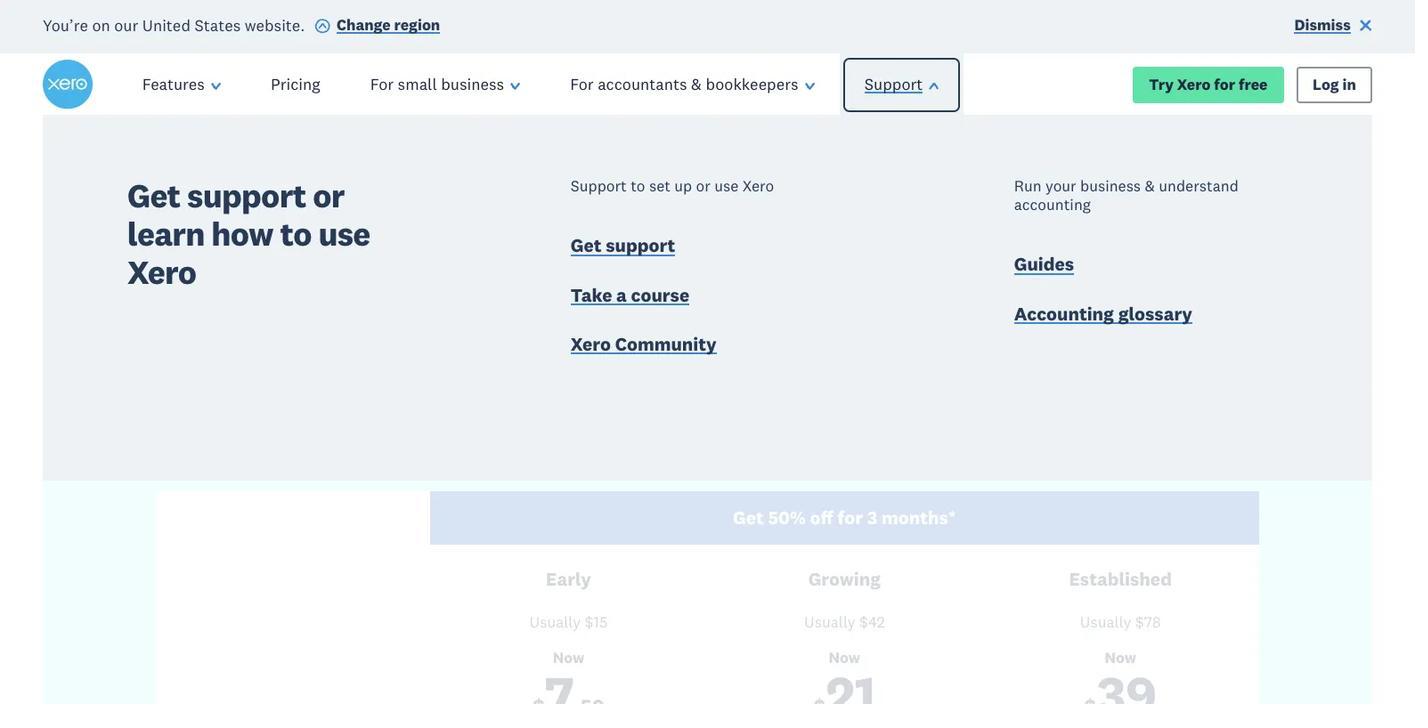 Task type: describe. For each thing, give the bounding box(es) containing it.
usually for established
[[1080, 613, 1132, 632]]

1 vertical spatial for
[[537, 295, 573, 330]]

plans to suit your
[[256, 177, 862, 271]]

1 vertical spatial free
[[761, 295, 811, 330]]

off
[[810, 506, 834, 530]]

for accountants & bookkeepers
[[570, 74, 799, 95]]

xero inside "link"
[[1177, 74, 1211, 94]]

usually $ 42
[[804, 613, 885, 632]]

out
[[383, 295, 426, 330]]

don't
[[240, 295, 310, 330]]

1 horizontal spatial on
[[433, 295, 465, 330]]

& inside run your business & understand accounting
[[1145, 177, 1155, 196]]

78
[[1144, 613, 1161, 632]]

united
[[142, 14, 191, 35]]

dismiss button
[[1295, 15, 1373, 39]]

xero inside get support or learn how to use xero
[[127, 252, 196, 293]]

for small business
[[370, 74, 504, 95]]

usually $ 15
[[530, 613, 608, 632]]

get support link
[[571, 234, 675, 262]]

get support
[[571, 234, 675, 258]]

for small business button
[[345, 54, 545, 116]]

get for get support or learn how to use xero
[[127, 175, 180, 217]]

region
[[394, 15, 440, 35]]

accounting glossary
[[1014, 302, 1193, 326]]

business for your
[[1081, 177, 1141, 196]]

try xero for free link
[[1133, 66, 1284, 103]]

glossary
[[1119, 302, 1193, 326]]

change
[[337, 15, 391, 35]]

1 horizontal spatial 50%
[[768, 506, 806, 530]]

log in link
[[1297, 66, 1373, 103]]

our
[[114, 14, 138, 35]]

support button
[[834, 54, 970, 116]]

xero community link
[[571, 332, 717, 361]]

community
[[615, 332, 717, 356]]

to for plans
[[460, 177, 531, 271]]

1 vertical spatial 3
[[867, 506, 878, 530]]

$ for early
[[585, 613, 594, 632]]

your inside run your business & understand accounting
[[1046, 177, 1077, 196]]

log
[[1313, 74, 1339, 94]]

$ for established
[[1136, 613, 1144, 632]]

learn
[[127, 213, 205, 255]]

take
[[571, 283, 612, 307]]

log in
[[1313, 74, 1357, 94]]

to for support
[[631, 177, 645, 196]]

42
[[868, 613, 885, 632]]

you're
[[42, 14, 88, 35]]

0 vertical spatial 3
[[580, 295, 595, 330]]

usually for growing
[[804, 613, 856, 632]]

pricing link
[[246, 54, 345, 116]]

support for get support or learn how to use xero
[[187, 175, 306, 217]]

for for for accountants & bookkeepers
[[570, 74, 594, 95]]

features
[[142, 74, 205, 95]]

1 horizontal spatial or
[[696, 177, 711, 196]]

support for support
[[865, 74, 923, 95]]

run your business & understand accounting
[[1014, 177, 1239, 215]]

in
[[1343, 74, 1357, 94]]

bookkeepers
[[706, 74, 799, 95]]

try
[[1149, 74, 1174, 94]]

understand
[[1159, 177, 1239, 196]]

and
[[707, 295, 754, 330]]

pricing
[[271, 74, 320, 95]]

get for get support
[[571, 234, 602, 258]]

don't miss out on 50% for 3 months and free support getting xero set up.
[[240, 295, 1175, 330]]

accounting glossary link
[[1014, 302, 1193, 330]]

get support or learn how to use xero
[[127, 175, 370, 293]]



Task type: vqa. For each thing, say whether or not it's contained in the screenshot.
the leftmost 'your'
yes



Task type: locate. For each thing, give the bounding box(es) containing it.
guides link
[[1014, 253, 1074, 281]]

&
[[691, 74, 702, 95], [1145, 177, 1155, 196]]

support inside 'dropdown button'
[[865, 74, 923, 95]]

3 usually from the left
[[1080, 613, 1132, 632]]

getting
[[926, 295, 1016, 330]]

2 vertical spatial get
[[733, 506, 764, 530]]

0 vertical spatial support
[[187, 175, 306, 217]]

get inside get support or learn how to use xero
[[127, 175, 180, 217]]

take a course
[[571, 283, 690, 307]]

1 horizontal spatial $
[[860, 613, 868, 632]]

months*
[[882, 506, 957, 530]]

2 horizontal spatial for
[[1214, 74, 1236, 94]]

0 horizontal spatial now
[[553, 648, 585, 668]]

0 horizontal spatial on
[[92, 14, 110, 35]]

2 $ from the left
[[860, 613, 868, 632]]

1 vertical spatial set
[[1089, 295, 1128, 330]]

2 horizontal spatial usually
[[1080, 613, 1132, 632]]

how
[[211, 213, 273, 255]]

3 left months*
[[867, 506, 878, 530]]

free
[[1239, 74, 1268, 94], [761, 295, 811, 330]]

support inside get support link
[[606, 234, 675, 258]]

0 horizontal spatial support
[[187, 175, 306, 217]]

0 vertical spatial business
[[441, 74, 504, 95]]

usually down established
[[1080, 613, 1132, 632]]

50%
[[472, 295, 530, 330], [768, 506, 806, 530]]

0 horizontal spatial your
[[692, 177, 846, 271]]

try xero for free
[[1149, 74, 1268, 94]]

0 horizontal spatial get
[[127, 175, 180, 217]]

0 horizontal spatial or
[[313, 175, 345, 217]]

0 horizontal spatial to
[[280, 213, 312, 255]]

usually down growing
[[804, 613, 856, 632]]

2 horizontal spatial $
[[1136, 613, 1144, 632]]

for inside for small business dropdown button
[[370, 74, 394, 95]]

xero
[[1177, 74, 1211, 94], [743, 177, 774, 196], [127, 252, 196, 293], [1023, 295, 1082, 330], [571, 332, 611, 356]]

2 horizontal spatial get
[[733, 506, 764, 530]]

1 vertical spatial on
[[433, 295, 465, 330]]

support
[[187, 175, 306, 217], [606, 234, 675, 258], [818, 295, 919, 330]]

now for established
[[1105, 648, 1137, 668]]

for right try
[[1214, 74, 1236, 94]]

states
[[195, 14, 241, 35]]

& right accountants
[[691, 74, 702, 95]]

1 horizontal spatial free
[[1239, 74, 1268, 94]]

0 horizontal spatial $
[[585, 613, 594, 632]]

3 left a
[[580, 295, 595, 330]]

15
[[594, 613, 608, 632]]

now down the usually $ 15
[[553, 648, 585, 668]]

1 horizontal spatial use
[[715, 177, 739, 196]]

1 horizontal spatial business
[[1081, 177, 1141, 196]]

0 vertical spatial get
[[127, 175, 180, 217]]

support for support to set up or use xero
[[571, 177, 627, 196]]

2 horizontal spatial now
[[1105, 648, 1137, 668]]

1 vertical spatial use
[[318, 213, 370, 255]]

0 vertical spatial set
[[649, 177, 671, 196]]

for left a
[[537, 295, 573, 330]]

accounting
[[1014, 302, 1114, 326]]

for inside "link"
[[1214, 74, 1236, 94]]

set
[[649, 177, 671, 196], [1089, 295, 1128, 330]]

business right run
[[1081, 177, 1141, 196]]

support for get support
[[606, 234, 675, 258]]

growing
[[809, 567, 881, 591]]

business inside run your business & understand accounting
[[1081, 177, 1141, 196]]

1 horizontal spatial for
[[838, 506, 863, 530]]

$ down early
[[585, 613, 594, 632]]

0 horizontal spatial set
[[649, 177, 671, 196]]

now
[[553, 648, 585, 668], [829, 648, 861, 668], [1105, 648, 1137, 668]]

on right out
[[433, 295, 465, 330]]

& inside dropdown button
[[691, 74, 702, 95]]

business for small
[[441, 74, 504, 95]]

0 horizontal spatial support
[[571, 177, 627, 196]]

xero community
[[571, 332, 717, 356]]

or
[[313, 175, 345, 217], [696, 177, 711, 196]]

or inside get support or learn how to use xero
[[313, 175, 345, 217]]

a
[[617, 283, 627, 307]]

for accountants & bookkeepers button
[[545, 54, 840, 116]]

now down usually $ 42
[[829, 648, 861, 668]]

up.
[[1135, 295, 1175, 330]]

1 horizontal spatial support
[[606, 234, 675, 258]]

0 horizontal spatial 50%
[[472, 295, 530, 330]]

use inside get support or learn how to use xero
[[318, 213, 370, 255]]

usually $ 78
[[1080, 613, 1161, 632]]

you're on our united states website.
[[42, 14, 305, 35]]

0 horizontal spatial &
[[691, 74, 702, 95]]

1 horizontal spatial to
[[460, 177, 531, 271]]

take a course link
[[571, 283, 690, 311]]

$ down established
[[1136, 613, 1144, 632]]

1 vertical spatial &
[[1145, 177, 1155, 196]]

0 horizontal spatial business
[[441, 74, 504, 95]]

1 horizontal spatial &
[[1145, 177, 1155, 196]]

3 now from the left
[[1105, 648, 1137, 668]]

1 horizontal spatial now
[[829, 648, 861, 668]]

dismiss
[[1295, 15, 1351, 35]]

xero homepage image
[[42, 60, 92, 110]]

0 vertical spatial 50%
[[472, 295, 530, 330]]

on
[[92, 14, 110, 35], [433, 295, 465, 330]]

get for get 50% off for 3 months*
[[733, 506, 764, 530]]

website.
[[245, 14, 305, 35]]

now for early
[[553, 648, 585, 668]]

1 horizontal spatial your
[[1046, 177, 1077, 196]]

0 vertical spatial support
[[865, 74, 923, 95]]

3
[[580, 295, 595, 330], [867, 506, 878, 530]]

support
[[865, 74, 923, 95], [571, 177, 627, 196]]

usually
[[530, 613, 581, 632], [804, 613, 856, 632], [1080, 613, 1132, 632]]

1 usually from the left
[[530, 613, 581, 632]]

for
[[1214, 74, 1236, 94], [537, 295, 573, 330], [838, 506, 863, 530]]

change region
[[337, 15, 440, 35]]

plans
[[256, 177, 444, 271]]

to inside get support or learn how to use xero
[[280, 213, 312, 255]]

support inside get support or learn how to use xero
[[187, 175, 306, 217]]

0 vertical spatial use
[[715, 177, 739, 196]]

for right off
[[838, 506, 863, 530]]

0 vertical spatial for
[[1214, 74, 1236, 94]]

0 horizontal spatial free
[[761, 295, 811, 330]]

1 vertical spatial business
[[1081, 177, 1141, 196]]

0 horizontal spatial for
[[370, 74, 394, 95]]

small
[[398, 74, 437, 95]]

1 vertical spatial 50%
[[768, 506, 806, 530]]

your
[[1046, 177, 1077, 196], [692, 177, 846, 271]]

miss
[[317, 295, 376, 330]]

now down usually $ 78
[[1105, 648, 1137, 668]]

for left 'small'
[[370, 74, 394, 95]]

change region button
[[315, 15, 440, 39]]

0 vertical spatial on
[[92, 14, 110, 35]]

2 usually from the left
[[804, 613, 856, 632]]

1 vertical spatial support
[[571, 177, 627, 196]]

to
[[631, 177, 645, 196], [460, 177, 531, 271], [280, 213, 312, 255]]

use
[[715, 177, 739, 196], [318, 213, 370, 255]]

set left up.
[[1089, 295, 1128, 330]]

2 horizontal spatial to
[[631, 177, 645, 196]]

business right 'small'
[[441, 74, 504, 95]]

3 $ from the left
[[1136, 613, 1144, 632]]

1 horizontal spatial for
[[570, 74, 594, 95]]

free left log
[[1239, 74, 1268, 94]]

use up miss
[[318, 213, 370, 255]]

0 horizontal spatial usually
[[530, 613, 581, 632]]

1 now from the left
[[553, 648, 585, 668]]

suit
[[547, 177, 676, 271]]

usually down early
[[530, 613, 581, 632]]

2 for from the left
[[570, 74, 594, 95]]

support to set up or use xero
[[571, 177, 774, 196]]

0 horizontal spatial use
[[318, 213, 370, 255]]

established
[[1069, 567, 1172, 591]]

0 vertical spatial free
[[1239, 74, 1268, 94]]

accountants
[[598, 74, 687, 95]]

for
[[370, 74, 394, 95], [570, 74, 594, 95]]

course
[[631, 283, 690, 307]]

get
[[127, 175, 180, 217], [571, 234, 602, 258], [733, 506, 764, 530]]

guides
[[1014, 253, 1074, 277]]

months
[[602, 295, 699, 330]]

on left our
[[92, 14, 110, 35]]

1 vertical spatial support
[[606, 234, 675, 258]]

0 vertical spatial &
[[691, 74, 702, 95]]

0 horizontal spatial for
[[537, 295, 573, 330]]

1 $ from the left
[[585, 613, 594, 632]]

1 horizontal spatial set
[[1089, 295, 1128, 330]]

for left accountants
[[570, 74, 594, 95]]

for for for small business
[[370, 74, 394, 95]]

set left up
[[649, 177, 671, 196]]

now for growing
[[829, 648, 861, 668]]

$
[[585, 613, 594, 632], [860, 613, 868, 632], [1136, 613, 1144, 632]]

0 horizontal spatial 3
[[580, 295, 595, 330]]

run
[[1014, 177, 1042, 196]]

free inside "link"
[[1239, 74, 1268, 94]]

& left understand
[[1145, 177, 1155, 196]]

1 for from the left
[[370, 74, 394, 95]]

1 horizontal spatial support
[[865, 74, 923, 95]]

up
[[675, 177, 692, 196]]

2 horizontal spatial support
[[818, 295, 919, 330]]

1 vertical spatial get
[[571, 234, 602, 258]]

business
[[441, 74, 504, 95], [1081, 177, 1141, 196]]

$ down growing
[[860, 613, 868, 632]]

early
[[546, 567, 591, 591]]

usually for early
[[530, 613, 581, 632]]

business inside dropdown button
[[441, 74, 504, 95]]

1 horizontal spatial 3
[[867, 506, 878, 530]]

1 horizontal spatial get
[[571, 234, 602, 258]]

features button
[[117, 54, 246, 116]]

2 vertical spatial support
[[818, 295, 919, 330]]

accounting
[[1014, 196, 1091, 215]]

for inside for accountants & bookkeepers dropdown button
[[570, 74, 594, 95]]

$ for growing
[[860, 613, 868, 632]]

1 horizontal spatial usually
[[804, 613, 856, 632]]

free right and
[[761, 295, 811, 330]]

get 50% off for 3 months*
[[733, 506, 957, 530]]

use right up
[[715, 177, 739, 196]]

2 vertical spatial for
[[838, 506, 863, 530]]

2 now from the left
[[829, 648, 861, 668]]



